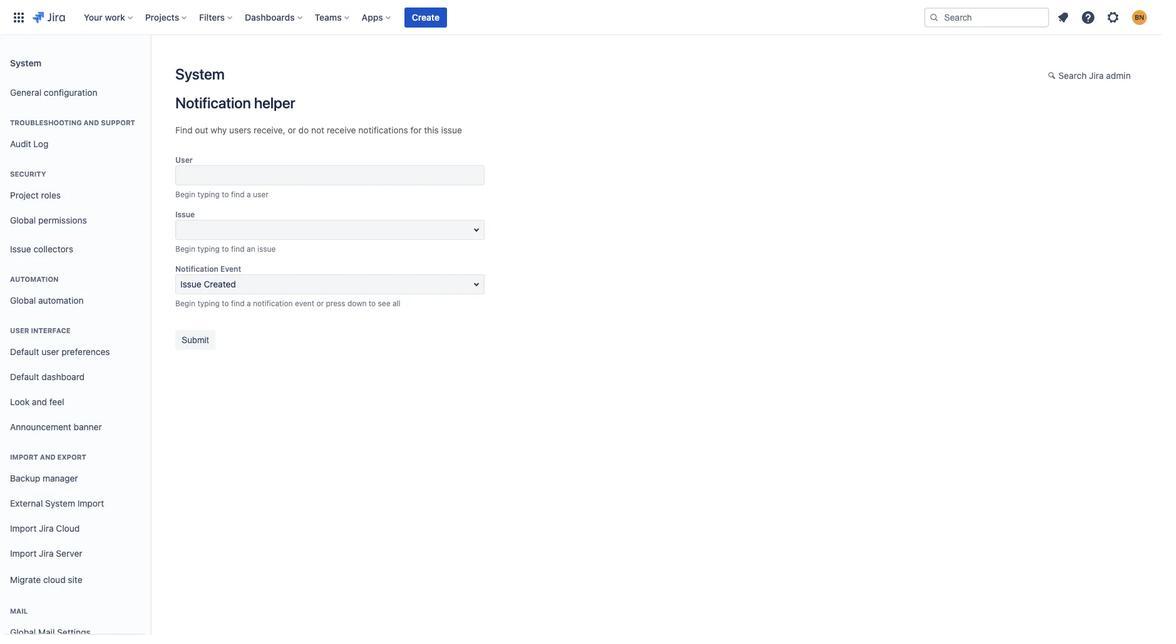 Task type: describe. For each thing, give the bounding box(es) containing it.
1 horizontal spatial user
[[253, 190, 269, 199]]

interface
[[31, 326, 71, 335]]

project roles
[[10, 190, 61, 200]]

announcement banner
[[10, 421, 102, 432]]

begin typing to find a user
[[175, 190, 269, 199]]

project roles link
[[5, 183, 145, 208]]

find for user
[[231, 190, 245, 199]]

external
[[10, 498, 43, 508]]

teams
[[315, 12, 342, 22]]

permissions
[[38, 215, 87, 225]]

find for issue
[[231, 244, 245, 254]]

jira for admin
[[1090, 70, 1104, 81]]

help image
[[1081, 10, 1096, 25]]

import and export group
[[5, 440, 145, 598]]

user for user
[[175, 155, 193, 165]]

1 horizontal spatial issue
[[441, 125, 462, 135]]

notifications
[[359, 125, 408, 135]]

filters button
[[196, 7, 237, 27]]

to for notification
[[222, 299, 229, 308]]

system inside import and export group
[[45, 498, 75, 508]]

look and feel link
[[5, 390, 145, 415]]

to for user
[[222, 190, 229, 199]]

migrate
[[10, 574, 41, 585]]

a for user
[[247, 190, 251, 199]]

create
[[412, 12, 440, 22]]

begin typing to find an issue
[[175, 244, 276, 254]]

collectors
[[33, 243, 73, 254]]

0 vertical spatial or
[[288, 125, 296, 135]]

backup manager
[[10, 473, 78, 483]]

roles
[[41, 190, 61, 200]]

import jira cloud link
[[5, 516, 145, 541]]

preferences
[[62, 346, 110, 357]]

create button
[[405, 7, 447, 27]]

Notification Event text field
[[175, 274, 485, 294]]

Search field
[[925, 7, 1050, 27]]

backup
[[10, 473, 40, 483]]

out
[[195, 125, 208, 135]]

event
[[221, 264, 241, 274]]

and for troubleshooting
[[84, 118, 99, 127]]

not
[[311, 125, 325, 135]]

notification for notification event
[[175, 264, 219, 274]]

teams button
[[311, 7, 354, 27]]

begin for begin typing to find an issue
[[175, 244, 195, 254]]

users
[[229, 125, 251, 135]]

receive
[[327, 125, 356, 135]]

Issue text field
[[175, 220, 485, 240]]

user for user interface
[[10, 326, 29, 335]]

external system import link
[[5, 491, 145, 516]]

general
[[10, 87, 41, 97]]

global for global automation
[[10, 295, 36, 305]]

import for import jira server
[[10, 548, 37, 559]]

see
[[378, 299, 391, 308]]

troubleshooting and support
[[10, 118, 135, 127]]

to for issue
[[222, 244, 229, 254]]

issue collectors
[[10, 243, 73, 254]]

small image
[[1049, 71, 1059, 81]]

helper
[[254, 94, 295, 112]]

0 horizontal spatial issue
[[258, 244, 276, 254]]

begin for begin typing to find a user
[[175, 190, 195, 199]]

import inside the external system import link
[[78, 498, 104, 508]]

for
[[411, 125, 422, 135]]

import for import and export
[[10, 453, 38, 461]]

search jira admin
[[1059, 70, 1131, 81]]

User text field
[[175, 165, 485, 185]]

global permissions
[[10, 215, 87, 225]]

all
[[393, 299, 401, 308]]

export
[[57, 453, 86, 461]]

notification event
[[175, 264, 241, 274]]

projects
[[145, 12, 179, 22]]

dashboards button
[[241, 7, 307, 27]]

automation
[[10, 275, 59, 283]]

down
[[348, 299, 367, 308]]

default for default user preferences
[[10, 346, 39, 357]]

global permissions link
[[5, 208, 145, 233]]

automation group
[[5, 262, 145, 317]]

banner
[[74, 421, 102, 432]]

why
[[211, 125, 227, 135]]

work
[[105, 12, 125, 22]]

notification
[[253, 299, 293, 308]]

dashboard
[[42, 371, 85, 382]]

search image
[[930, 12, 940, 22]]

import jira cloud
[[10, 523, 80, 534]]

automation
[[38, 295, 84, 305]]

look and feel
[[10, 396, 64, 407]]

cloud
[[43, 574, 66, 585]]

find
[[175, 125, 193, 135]]

mail
[[10, 607, 28, 615]]

your work button
[[80, 7, 138, 27]]

support
[[101, 118, 135, 127]]

issue for issue
[[175, 210, 195, 219]]

troubleshooting
[[10, 118, 82, 127]]



Task type: locate. For each thing, give the bounding box(es) containing it.
user
[[175, 155, 193, 165], [10, 326, 29, 335]]

your profile and settings image
[[1133, 10, 1148, 25]]

general configuration
[[10, 87, 97, 97]]

1 vertical spatial jira
[[39, 523, 54, 534]]

2 a from the top
[[247, 299, 251, 308]]

site
[[68, 574, 82, 585]]

your
[[84, 12, 103, 22]]

global down automation
[[10, 295, 36, 305]]

jira inside 'link'
[[1090, 70, 1104, 81]]

0 horizontal spatial or
[[288, 125, 296, 135]]

issue right an
[[258, 244, 276, 254]]

user left interface on the bottom of the page
[[10, 326, 29, 335]]

3 begin from the top
[[175, 299, 195, 308]]

manager
[[43, 473, 78, 483]]

0 horizontal spatial system
[[10, 57, 41, 68]]

1 vertical spatial a
[[247, 299, 251, 308]]

and for look
[[32, 396, 47, 407]]

feel
[[49, 396, 64, 407]]

import jira server
[[10, 548, 82, 559]]

audit log
[[10, 138, 48, 149]]

global inside security group
[[10, 215, 36, 225]]

jira
[[1090, 70, 1104, 81], [39, 523, 54, 534], [39, 548, 54, 559]]

user interface group
[[5, 313, 145, 444]]

or
[[288, 125, 296, 135], [317, 299, 324, 308]]

2 typing from the top
[[198, 244, 220, 254]]

1 horizontal spatial system
[[45, 498, 75, 508]]

and left feel
[[32, 396, 47, 407]]

import jira server link
[[5, 541, 145, 566]]

0 vertical spatial a
[[247, 190, 251, 199]]

user
[[253, 190, 269, 199], [42, 346, 59, 357]]

and left support
[[84, 118, 99, 127]]

2 default from the top
[[10, 371, 39, 382]]

general configuration link
[[5, 80, 145, 105]]

0 horizontal spatial user
[[42, 346, 59, 357]]

2 find from the top
[[231, 244, 245, 254]]

migrate cloud site
[[10, 574, 82, 585]]

1 vertical spatial begin
[[175, 244, 195, 254]]

default down user interface
[[10, 346, 39, 357]]

0 horizontal spatial user
[[10, 326, 29, 335]]

0 vertical spatial issue
[[175, 210, 195, 219]]

import up migrate
[[10, 548, 37, 559]]

1 vertical spatial notification
[[175, 264, 219, 274]]

primary element
[[8, 0, 925, 35]]

a for notification
[[247, 299, 251, 308]]

1 default from the top
[[10, 346, 39, 357]]

import down external
[[10, 523, 37, 534]]

2 notification from the top
[[175, 264, 219, 274]]

to
[[222, 190, 229, 199], [222, 244, 229, 254], [222, 299, 229, 308], [369, 299, 376, 308]]

0 vertical spatial notification
[[175, 94, 251, 112]]

to up event
[[222, 244, 229, 254]]

3 find from the top
[[231, 299, 245, 308]]

0 vertical spatial user
[[175, 155, 193, 165]]

1 horizontal spatial issue
[[175, 210, 195, 219]]

typing up notification event
[[198, 244, 220, 254]]

1 vertical spatial issue
[[10, 243, 31, 254]]

issue for issue collectors
[[10, 243, 31, 254]]

admin
[[1107, 70, 1131, 81]]

1 a from the top
[[247, 190, 251, 199]]

typing down notification event
[[198, 299, 220, 308]]

issue
[[175, 210, 195, 219], [10, 243, 31, 254]]

jira left admin
[[1090, 70, 1104, 81]]

configuration
[[44, 87, 97, 97]]

external system import
[[10, 498, 104, 508]]

global down the project on the left top of page
[[10, 215, 36, 225]]

issue right this at left top
[[441, 125, 462, 135]]

default user preferences link
[[5, 340, 145, 365]]

jira left server
[[39, 548, 54, 559]]

user down find
[[175, 155, 193, 165]]

jira left "cloud"
[[39, 523, 54, 534]]

1 horizontal spatial or
[[317, 299, 324, 308]]

default user preferences
[[10, 346, 110, 357]]

cloud
[[56, 523, 80, 534]]

notification helper
[[175, 94, 295, 112]]

to up begin typing to find an issue
[[222, 190, 229, 199]]

global automation
[[10, 295, 84, 305]]

user inside 'user interface' group
[[10, 326, 29, 335]]

default dashboard link
[[5, 365, 145, 390]]

backup manager link
[[5, 466, 145, 491]]

filters
[[199, 12, 225, 22]]

typing for begin typing to find an issue
[[198, 244, 220, 254]]

1 find from the top
[[231, 190, 245, 199]]

import up backup on the left of page
[[10, 453, 38, 461]]

banner containing your work
[[0, 0, 1163, 35]]

1 vertical spatial global
[[10, 295, 36, 305]]

press
[[326, 299, 346, 308]]

look
[[10, 396, 30, 407]]

migrate cloud site link
[[5, 566, 145, 594]]

dashboards
[[245, 12, 295, 22]]

a up an
[[247, 190, 251, 199]]

user down interface on the bottom of the page
[[42, 346, 59, 357]]

or left do
[[288, 125, 296, 135]]

default for default dashboard
[[10, 371, 39, 382]]

or left press
[[317, 299, 324, 308]]

banner
[[0, 0, 1163, 35]]

3 typing from the top
[[198, 299, 220, 308]]

a
[[247, 190, 251, 199], [247, 299, 251, 308]]

search
[[1059, 70, 1087, 81]]

typing for begin typing to find a user
[[198, 190, 220, 199]]

receive,
[[254, 125, 286, 135]]

0 vertical spatial user
[[253, 190, 269, 199]]

0 vertical spatial global
[[10, 215, 36, 225]]

0 vertical spatial default
[[10, 346, 39, 357]]

0 vertical spatial jira
[[1090, 70, 1104, 81]]

default inside default user preferences link
[[10, 346, 39, 357]]

default inside default dashboard link
[[10, 371, 39, 382]]

default up look
[[10, 371, 39, 382]]

0 vertical spatial typing
[[198, 190, 220, 199]]

search jira admin link
[[1042, 66, 1138, 86]]

security group
[[5, 157, 145, 237]]

user inside group
[[42, 346, 59, 357]]

global for global permissions
[[10, 215, 36, 225]]

system up 'general'
[[10, 57, 41, 68]]

notification left event
[[175, 264, 219, 274]]

sidebar navigation image
[[137, 50, 164, 75]]

user interface
[[10, 326, 71, 335]]

1 vertical spatial user
[[42, 346, 59, 357]]

None submit
[[175, 330, 215, 350]]

announcement
[[10, 421, 71, 432]]

an
[[247, 244, 255, 254]]

1 vertical spatial default
[[10, 371, 39, 382]]

audit
[[10, 138, 31, 149]]

default dashboard
[[10, 371, 85, 382]]

1 global from the top
[[10, 215, 36, 225]]

begin for begin typing to find a notification event or press down to see all
[[175, 299, 195, 308]]

and up backup manager
[[40, 453, 56, 461]]

project
[[10, 190, 39, 200]]

server
[[56, 548, 82, 559]]

1 vertical spatial find
[[231, 244, 245, 254]]

settings image
[[1106, 10, 1121, 25]]

jira image
[[33, 10, 65, 25], [33, 10, 65, 25]]

typing
[[198, 190, 220, 199], [198, 244, 220, 254], [198, 299, 220, 308]]

typing for begin typing to find a notification event or press down to see all
[[198, 299, 220, 308]]

begin typing to find a notification event or press down to see all
[[175, 299, 401, 308]]

typing up begin typing to find an issue
[[198, 190, 220, 199]]

notification for notification helper
[[175, 94, 251, 112]]

2 vertical spatial and
[[40, 453, 56, 461]]

mail group
[[5, 594, 145, 635]]

1 vertical spatial and
[[32, 396, 47, 407]]

event
[[295, 299, 315, 308]]

find left an
[[231, 244, 245, 254]]

and for import
[[40, 453, 56, 461]]

notification up why
[[175, 94, 251, 112]]

issue left "collectors"
[[10, 243, 31, 254]]

log
[[33, 138, 48, 149]]

1 horizontal spatial user
[[175, 155, 193, 165]]

1 begin from the top
[[175, 190, 195, 199]]

1 vertical spatial user
[[10, 326, 29, 335]]

projects button
[[141, 7, 192, 27]]

notification
[[175, 94, 251, 112], [175, 264, 219, 274]]

issue collectors link
[[5, 237, 145, 262]]

2 begin from the top
[[175, 244, 195, 254]]

import down backup manager link
[[78, 498, 104, 508]]

apps
[[362, 12, 383, 22]]

0 vertical spatial find
[[231, 190, 245, 199]]

default
[[10, 346, 39, 357], [10, 371, 39, 382]]

apps button
[[358, 7, 396, 27]]

to down event
[[222, 299, 229, 308]]

2 vertical spatial typing
[[198, 299, 220, 308]]

security
[[10, 170, 46, 178]]

announcement banner link
[[5, 415, 145, 440]]

import for import jira cloud
[[10, 523, 37, 534]]

1 vertical spatial typing
[[198, 244, 220, 254]]

find up begin typing to find an issue
[[231, 190, 245, 199]]

1 vertical spatial issue
[[258, 244, 276, 254]]

find for notification
[[231, 299, 245, 308]]

global inside the automation group
[[10, 295, 36, 305]]

this
[[424, 125, 439, 135]]

find left notification at the left
[[231, 299, 245, 308]]

2 vertical spatial find
[[231, 299, 245, 308]]

a left notification at the left
[[247, 299, 251, 308]]

system up 'notification helper'
[[175, 65, 225, 83]]

jira for server
[[39, 548, 54, 559]]

user up an
[[253, 190, 269, 199]]

2 vertical spatial jira
[[39, 548, 54, 559]]

issue
[[441, 125, 462, 135], [258, 244, 276, 254]]

issue down begin typing to find a user in the top of the page
[[175, 210, 195, 219]]

find
[[231, 190, 245, 199], [231, 244, 245, 254], [231, 299, 245, 308]]

find out why users receive, or do not receive notifications for this issue
[[175, 125, 462, 135]]

2 global from the top
[[10, 295, 36, 305]]

import
[[10, 453, 38, 461], [78, 498, 104, 508], [10, 523, 37, 534], [10, 548, 37, 559]]

audit log link
[[5, 132, 145, 157]]

appswitcher icon image
[[11, 10, 26, 25]]

troubleshooting and support group
[[5, 105, 145, 160]]

1 vertical spatial or
[[317, 299, 324, 308]]

and inside 'user interface' group
[[32, 396, 47, 407]]

0 vertical spatial issue
[[441, 125, 462, 135]]

your work
[[84, 12, 125, 22]]

begin
[[175, 190, 195, 199], [175, 244, 195, 254], [175, 299, 195, 308]]

2 horizontal spatial system
[[175, 65, 225, 83]]

import inside import jira cloud link
[[10, 523, 37, 534]]

1 notification from the top
[[175, 94, 251, 112]]

jira for cloud
[[39, 523, 54, 534]]

2 vertical spatial begin
[[175, 299, 195, 308]]

0 horizontal spatial issue
[[10, 243, 31, 254]]

1 typing from the top
[[198, 190, 220, 199]]

0 vertical spatial begin
[[175, 190, 195, 199]]

do
[[299, 125, 309, 135]]

system down manager
[[45, 498, 75, 508]]

0 vertical spatial and
[[84, 118, 99, 127]]

notifications image
[[1056, 10, 1071, 25]]

import inside import jira server link
[[10, 548, 37, 559]]

to left see
[[369, 299, 376, 308]]



Task type: vqa. For each thing, say whether or not it's contained in the screenshot.
Add internal note
no



